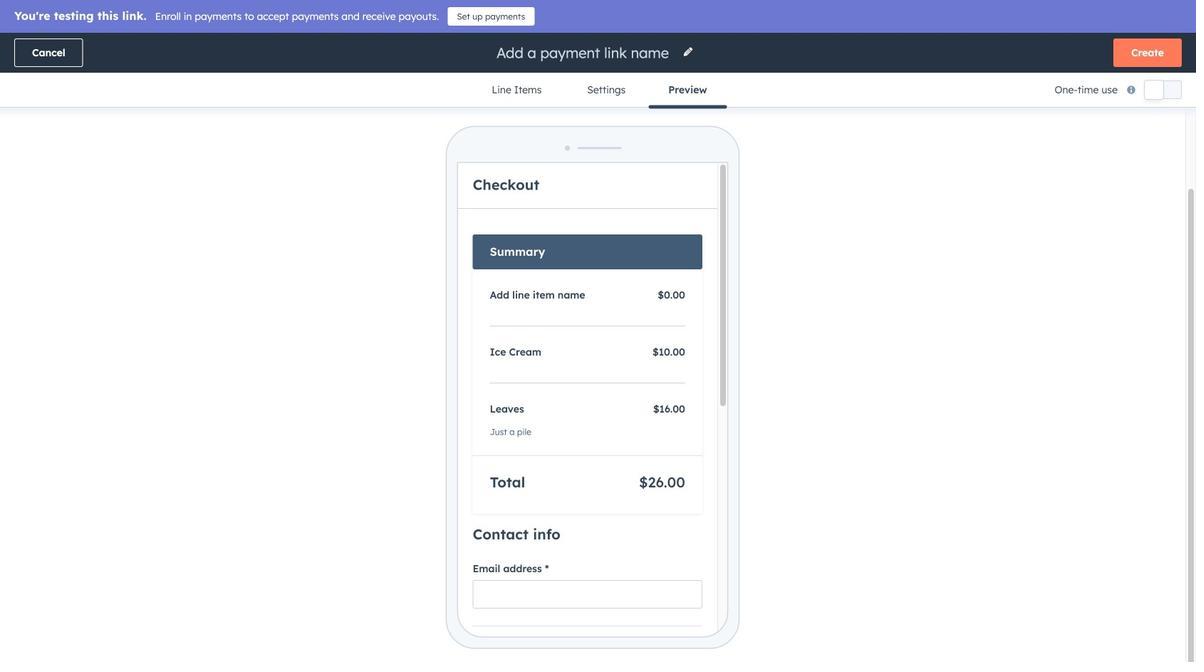 Task type: vqa. For each thing, say whether or not it's contained in the screenshot.
Data Management at the top of the page
no



Task type: describe. For each thing, give the bounding box(es) containing it.
4 column header from the left
[[977, 180, 1049, 211]]

Search search field
[[34, 136, 319, 165]]

3 column header from the left
[[799, 180, 977, 211]]

1 column header from the left
[[35, 180, 223, 211]]

2 column header from the left
[[223, 180, 336, 211]]



Task type: locate. For each thing, give the bounding box(es) containing it.
dialog
[[0, 0, 1197, 662]]

Add a payment link name field
[[495, 43, 674, 62]]

pagination navigation
[[484, 281, 613, 300]]

page section element
[[0, 33, 1197, 109]]

navigation inside page section element
[[469, 73, 727, 109]]

column header
[[35, 180, 223, 211], [223, 180, 336, 211], [799, 180, 977, 211], [977, 180, 1049, 211], [1049, 180, 1162, 211]]

5 column header from the left
[[1049, 180, 1162, 211]]

navigation
[[469, 73, 727, 109]]



